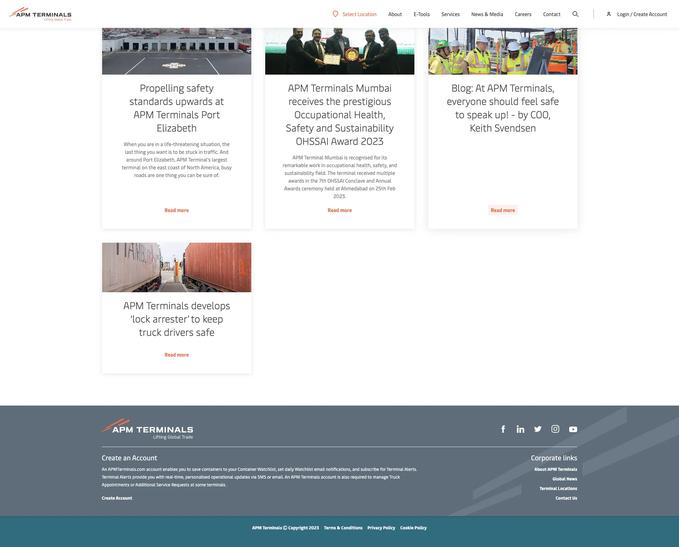 Task type: vqa. For each thing, say whether or not it's contained in the screenshot.
Select
yes



Task type: describe. For each thing, give the bounding box(es) containing it.
read more for truck pin image
[[165, 351, 189, 358]]

around
[[126, 156, 142, 163]]

mumbai for terminal
[[325, 154, 343, 161]]

largest
[[212, 156, 227, 163]]

for inside an apmterminals.com account enables you to save containers to your container watchlist, set daily watchlist email notifications, and subscribe for terminal alerts. terminal alerts provide you with real-time, personalised operational updates via sms or email. an apm terminals account is also required to manage truck appointments or additional service requests at some terminals.
[[381, 467, 386, 473]]

busy
[[221, 164, 232, 171]]

news & media button
[[472, 0, 504, 28]]

set
[[278, 467, 284, 473]]

ohssai inside apm terminals mumbai receives the prestigious occupational health, safety and sustainability ohssai award 2023
[[296, 134, 329, 148]]

about for about apm terminals
[[535, 467, 547, 473]]

careers
[[516, 11, 532, 17]]

login / create account
[[618, 11, 668, 17]]

login
[[618, 11, 630, 17]]

daily
[[285, 467, 294, 473]]

linkedin__x28_alt_x29__3_ link
[[518, 425, 525, 433]]

e-tools button
[[414, 0, 430, 28]]

global news
[[553, 476, 578, 482]]

additional
[[136, 482, 156, 488]]

more for truck pin image
[[177, 351, 189, 358]]

1 vertical spatial account
[[321, 475, 337, 480]]

apm inside blog: at apm terminals, everyone should feel safe to speak up! - by coo, keith svendsen
[[488, 81, 508, 94]]

apm terminal mumbai is recognised for its remarkable work in occupational health, safety, and sustainability field. the terminal received multiple awards in the 7th ohssai conclave and annual awards ceremony held at ahmedabad on 25th feb 2023.
[[283, 154, 397, 200]]

apm inside apm terminal mumbai is recognised for its remarkable work in occupational health, safety, and sustainability field. the terminal received multiple awards in the 7th ohssai conclave and annual awards ceremony held at ahmedabad on 25th feb 2023.
[[293, 154, 303, 161]]

elizabeth,
[[154, 156, 175, 163]]

terminal inside apm terminal mumbai is recognised for its remarkable work in occupational health, safety, and sustainability field. the terminal received multiple awards in the 7th ohssai conclave and annual awards ceremony held at ahmedabad on 25th feb 2023.
[[337, 170, 356, 176]]

apm inside an apmterminals.com account enables you to save containers to your container watchlist, set daily watchlist email notifications, and subscribe for terminal alerts. terminal alerts provide you with real-time, personalised operational updates via sms or email. an apm terminals account is also required to manage truck appointments or additional service requests at some terminals.
[[291, 475, 300, 480]]

speak
[[467, 108, 493, 121]]

stuck
[[185, 148, 197, 155]]

0 horizontal spatial 2023
[[309, 525, 319, 531]]

an
[[123, 453, 131, 463]]

sure
[[203, 172, 212, 179]]

apmterminals.com
[[108, 467, 145, 473]]

instagram image
[[552, 426, 560, 433]]

a
[[160, 141, 163, 148]]

read for gemba safety walk keith svendsen image
[[491, 207, 503, 214]]

conclave
[[345, 177, 365, 184]]

services
[[442, 11, 460, 17]]

personalised
[[186, 475, 210, 480]]

sms
[[258, 475, 267, 480]]

ahmedabad
[[341, 185, 368, 192]]

awards
[[284, 185, 301, 192]]

gemba safety walk keith svendsen image
[[429, 25, 578, 75]]

when you are in a life-threatening situation, the last thing you want is to be stuck in traffic. and around port elizabeth, apm terminal's largest terminal on the east coast of north america, busy roads are one thing you can be sure of.
[[122, 141, 232, 179]]

read for img4151jpg
[[328, 207, 339, 214]]

occupational
[[327, 162, 355, 169]]

apm terminals mumbai receives the prestigious occupational health, safety and sustainability ohssai award 2023
[[286, 81, 394, 148]]

everyone
[[447, 94, 487, 108]]

cookie policy
[[401, 525, 427, 531]]

2023 inside apm terminals mumbai receives the prestigious occupational health, safety and sustainability ohssai award 2023
[[361, 134, 384, 148]]

received
[[357, 170, 376, 176]]

of
[[181, 164, 186, 171]]

to inside apm terminals develops 'lock arrester' to keep truck drivers safe
[[191, 312, 200, 325]]

sustainability
[[335, 121, 394, 134]]

truck pin image
[[102, 243, 251, 293]]

feb
[[388, 185, 396, 192]]

of.
[[214, 172, 219, 179]]

0 vertical spatial or
[[268, 475, 272, 480]]

about button
[[389, 0, 403, 28]]

you left the want
[[147, 148, 155, 155]]

terminals inside apm terminals develops 'lock arrester' to keep truck drivers safe
[[146, 299, 189, 312]]

terminal up truck
[[387, 467, 404, 473]]

0 horizontal spatial or
[[131, 482, 135, 488]]

facebook image
[[500, 426, 508, 433]]

read for truck pin image
[[165, 351, 176, 358]]

on inside apm terminal mumbai is recognised for its remarkable work in occupational health, safety, and sustainability field. the terminal received multiple awards in the 7th ohssai conclave and annual awards ceremony held at ahmedabad on 25th feb 2023.
[[369, 185, 375, 192]]

fill 44 link
[[535, 425, 542, 433]]

subscribe
[[361, 467, 380, 473]]

east
[[157, 164, 166, 171]]

media
[[490, 11, 504, 17]]

field.
[[316, 170, 327, 176]]

safe inside blog: at apm terminals, everyone should feel safe to speak up! - by coo, keith svendsen
[[541, 94, 560, 108]]

award
[[331, 134, 359, 148]]

more for 230116 pe helipad 1 image
[[177, 207, 189, 214]]

in up ceremony
[[305, 177, 309, 184]]

1 vertical spatial news
[[567, 476, 578, 482]]

terms
[[324, 525, 336, 531]]

prestigious
[[343, 94, 391, 108]]

with
[[156, 475, 165, 480]]

and inside an apmterminals.com account enables you to save containers to your container watchlist, set daily watchlist email notifications, and subscribe for terminal alerts. terminal alerts provide you with real-time, personalised operational updates via sms or email. an apm terminals account is also required to manage truck appointments or additional service requests at some terminals.
[[353, 467, 360, 473]]

at inside "propelling safety standards upwards at apm terminals port elizabeth"
[[215, 94, 224, 108]]

the up and
[[222, 141, 230, 148]]

links
[[564, 453, 578, 463]]

contact button
[[544, 0, 561, 28]]

2023.
[[334, 193, 346, 200]]

health,
[[357, 162, 372, 169]]

apm terminals ⓒ copyright 2023
[[253, 525, 319, 531]]

policy for cookie policy
[[415, 525, 427, 531]]

situation,
[[200, 141, 221, 148]]

policy for privacy policy
[[384, 525, 396, 531]]

to left your
[[223, 467, 228, 473]]

apmt footer logo image
[[102, 418, 193, 440]]

watchlist,
[[258, 467, 277, 473]]

also
[[342, 475, 350, 480]]

port inside "propelling safety standards upwards at apm terminals port elizabeth"
[[201, 108, 220, 121]]

read more for 230116 pe helipad 1 image
[[165, 207, 189, 214]]

0 horizontal spatial an
[[102, 467, 107, 473]]

img4151jpg image
[[265, 25, 415, 75]]

-
[[512, 108, 516, 121]]

blog: at apm terminals, everyone should feel safe to speak up! - by coo, keith svendsen
[[447, 81, 560, 134]]

notifications,
[[326, 467, 352, 473]]

safety
[[187, 81, 214, 94]]

safety,
[[373, 162, 388, 169]]

service
[[157, 482, 171, 488]]

some
[[196, 482, 206, 488]]

read for 230116 pe helipad 1 image
[[165, 207, 176, 214]]

shape link
[[500, 425, 508, 433]]

to left save
[[187, 467, 191, 473]]

you right when at the left top of the page
[[138, 141, 146, 148]]

want
[[156, 148, 167, 155]]

you up time,
[[179, 467, 186, 473]]

privacy policy link
[[368, 525, 396, 531]]

create an account
[[102, 453, 157, 463]]

feel
[[522, 94, 538, 108]]

held
[[325, 185, 334, 192]]

develops
[[191, 299, 230, 312]]

terminals inside an apmterminals.com account enables you to save containers to your container watchlist, set daily watchlist email notifications, and subscribe for terminal alerts. terminal alerts provide you with real-time, personalised operational updates via sms or email. an apm terminals account is also required to manage truck appointments or additional service requests at some terminals.
[[301, 475, 320, 480]]

real-
[[166, 475, 175, 480]]

safe inside apm terminals develops 'lock arrester' to keep truck drivers safe
[[196, 325, 215, 339]]

remarkable
[[283, 162, 308, 169]]

life-
[[164, 141, 173, 148]]

contact us
[[556, 496, 578, 501]]

the inside apm terminal mumbai is recognised for its remarkable work in occupational health, safety, and sustainability field. the terminal received multiple awards in the 7th ohssai conclave and annual awards ceremony held at ahmedabad on 25th feb 2023.
[[311, 177, 318, 184]]

its
[[382, 154, 387, 161]]

you down of
[[178, 172, 186, 179]]

1 vertical spatial account
[[132, 453, 157, 463]]

contact for contact us
[[556, 496, 572, 501]]

health,
[[354, 108, 386, 121]]

1 horizontal spatial an
[[285, 475, 290, 480]]

manage
[[373, 475, 389, 480]]

container
[[238, 467, 257, 473]]

linkedin image
[[518, 426, 525, 433]]

svendsen
[[495, 121, 537, 134]]



Task type: locate. For each thing, give the bounding box(es) containing it.
an down 'daily'
[[285, 475, 290, 480]]

1 horizontal spatial port
[[201, 108, 220, 121]]

careers button
[[516, 0, 532, 28]]

keep
[[203, 312, 223, 325]]

news inside popup button
[[472, 11, 484, 17]]

1 vertical spatial or
[[131, 482, 135, 488]]

privacy policy
[[368, 525, 396, 531]]

1 horizontal spatial mumbai
[[356, 81, 392, 94]]

occupational
[[294, 108, 352, 121]]

at up 2023.
[[336, 185, 340, 192]]

apm terminals develops 'lock arrester' to keep truck drivers safe
[[123, 299, 230, 339]]

be down threatening
[[179, 148, 184, 155]]

are left the a
[[147, 141, 154, 148]]

awards
[[288, 177, 304, 184]]

you left with
[[148, 475, 155, 480]]

account inside the login / create account link
[[650, 11, 668, 17]]

apm inside the when you are in a life-threatening situation, the last thing you want is to be stuck in traffic. and around port elizabeth, apm terminal's largest terminal on the east coast of north america, busy roads are one thing you can be sure of.
[[176, 156, 187, 163]]

7th
[[319, 177, 326, 184]]

1 horizontal spatial is
[[338, 475, 341, 480]]

2 vertical spatial at
[[191, 482, 195, 488]]

0 horizontal spatial account
[[146, 467, 162, 473]]

0 vertical spatial account
[[650, 11, 668, 17]]

contact right careers dropdown button
[[544, 11, 561, 17]]

and up "multiple"
[[389, 162, 397, 169]]

ohssai down the the
[[328, 177, 344, 184]]

more for gemba safety walk keith svendsen image
[[504, 207, 515, 214]]

to left "speak"
[[456, 108, 465, 121]]

coast
[[168, 164, 180, 171]]

policy right privacy
[[384, 525, 396, 531]]

& for news
[[485, 11, 489, 17]]

1 vertical spatial safe
[[196, 325, 215, 339]]

& inside popup button
[[485, 11, 489, 17]]

corporate
[[532, 453, 562, 463]]

to inside blog: at apm terminals, everyone should feel safe to speak up! - by coo, keith svendsen
[[456, 108, 465, 121]]

you tube link
[[570, 425, 578, 433]]

1 vertical spatial at
[[336, 185, 340, 192]]

privacy
[[368, 525, 383, 531]]

the inside apm terminals mumbai receives the prestigious occupational health, safety and sustainability ohssai award 2023
[[326, 94, 341, 108]]

0 vertical spatial create
[[635, 11, 649, 17]]

0 vertical spatial &
[[485, 11, 489, 17]]

1 vertical spatial ohssai
[[328, 177, 344, 184]]

email.
[[273, 475, 284, 480]]

create account
[[102, 496, 132, 501]]

1 horizontal spatial about
[[535, 467, 547, 473]]

0 vertical spatial ohssai
[[296, 134, 329, 148]]

an up appointments
[[102, 467, 107, 473]]

for inside apm terminal mumbai is recognised for its remarkable work in occupational health, safety, and sustainability field. the terminal received multiple awards in the 7th ohssai conclave and annual awards ceremony held at ahmedabad on 25th feb 2023.
[[374, 154, 381, 161]]

appointments
[[102, 482, 130, 488]]

mumbai up health,
[[356, 81, 392, 94]]

account down appointments
[[116, 496, 132, 501]]

is inside apm terminal mumbai is recognised for its remarkable work in occupational health, safety, and sustainability field. the terminal received multiple awards in the 7th ohssai conclave and annual awards ceremony held at ahmedabad on 25th feb 2023.
[[344, 154, 348, 161]]

and
[[316, 121, 333, 134], [389, 162, 397, 169], [367, 177, 375, 184], [353, 467, 360, 473]]

to down subscribe
[[368, 475, 372, 480]]

or down alerts
[[131, 482, 135, 488]]

is left the 'also'
[[338, 475, 341, 480]]

to down life- in the top left of the page
[[173, 148, 178, 155]]

0 horizontal spatial safe
[[196, 325, 215, 339]]

to
[[456, 108, 465, 121], [173, 148, 178, 155], [191, 312, 200, 325], [187, 467, 191, 473], [223, 467, 228, 473], [368, 475, 372, 480]]

about for about
[[389, 11, 403, 17]]

apm inside apm terminals mumbai receives the prestigious occupational health, safety and sustainability ohssai award 2023
[[288, 81, 309, 94]]

at inside an apmterminals.com account enables you to save containers to your container watchlist, set daily watchlist email notifications, and subscribe for terminal alerts. terminal alerts provide you with real-time, personalised operational updates via sms or email. an apm terminals account is also required to manage truck appointments or additional service requests at some terminals.
[[191, 482, 195, 488]]

create left an
[[102, 453, 122, 463]]

is inside the when you are in a life-threatening situation, the last thing you want is to be stuck in traffic. and around port elizabeth, apm terminal's largest terminal on the east coast of north america, busy roads are one thing you can be sure of.
[[168, 148, 172, 155]]

account right /
[[650, 11, 668, 17]]

arrester'
[[153, 312, 189, 325]]

mumbai up occupational
[[325, 154, 343, 161]]

1 vertical spatial are
[[148, 172, 155, 179]]

containers
[[202, 467, 222, 473]]

e-
[[414, 11, 419, 17]]

read more for gemba safety walk keith svendsen image
[[491, 207, 515, 214]]

create
[[635, 11, 649, 17], [102, 453, 122, 463], [102, 496, 115, 501]]

on left 25th
[[369, 185, 375, 192]]

1 vertical spatial mumbai
[[325, 154, 343, 161]]

about apm terminals link
[[535, 467, 578, 473]]

mumbai inside apm terminal mumbai is recognised for its remarkable work in occupational health, safety, and sustainability field. the terminal received multiple awards in the 7th ohssai conclave and annual awards ceremony held at ahmedabad on 25th feb 2023.
[[325, 154, 343, 161]]

is inside an apmterminals.com account enables you to save containers to your container watchlist, set daily watchlist email notifications, and subscribe for terminal alerts. terminal alerts provide you with real-time, personalised operational updates via sms or email. an apm terminals account is also required to manage truck appointments or additional service requests at some terminals.
[[338, 475, 341, 480]]

is up occupational
[[344, 154, 348, 161]]

0 horizontal spatial &
[[337, 525, 341, 531]]

you
[[138, 141, 146, 148], [147, 148, 155, 155], [178, 172, 186, 179], [179, 467, 186, 473], [148, 475, 155, 480]]

0 vertical spatial safe
[[541, 94, 560, 108]]

ohssai
[[296, 134, 329, 148], [328, 177, 344, 184]]

create right /
[[635, 11, 649, 17]]

north
[[187, 164, 200, 171]]

ceremony
[[302, 185, 324, 192]]

about left e-
[[389, 11, 403, 17]]

terminals down watchlist
[[301, 475, 320, 480]]

can
[[187, 172, 195, 179]]

create down appointments
[[102, 496, 115, 501]]

2 vertical spatial create
[[102, 496, 115, 501]]

at left some
[[191, 482, 195, 488]]

1 horizontal spatial &
[[485, 11, 489, 17]]

1 horizontal spatial or
[[268, 475, 272, 480]]

required
[[351, 475, 367, 480]]

contact for contact
[[544, 11, 561, 17]]

safe right drivers
[[196, 325, 215, 339]]

terminals.
[[207, 482, 227, 488]]

0 horizontal spatial thing
[[134, 148, 146, 155]]

and
[[220, 148, 229, 155]]

and inside apm terminals mumbai receives the prestigious occupational health, safety and sustainability ohssai award 2023
[[316, 121, 333, 134]]

and down received
[[367, 177, 375, 184]]

1 vertical spatial on
[[369, 185, 375, 192]]

1 horizontal spatial terminal
[[337, 170, 356, 176]]

0 horizontal spatial port
[[143, 156, 153, 163]]

login / create account link
[[607, 0, 668, 28]]

apm inside "propelling safety standards upwards at apm terminals port elizabeth"
[[133, 108, 154, 121]]

terminals up occupational
[[311, 81, 353, 94]]

'lock
[[130, 312, 150, 325]]

terminals inside "propelling safety standards upwards at apm terminals port elizabeth"
[[156, 108, 199, 121]]

read more for img4151jpg
[[328, 207, 352, 214]]

create for create account
[[102, 496, 115, 501]]

roads
[[134, 172, 146, 179]]

terminal down occupational
[[337, 170, 356, 176]]

one
[[156, 172, 164, 179]]

0 vertical spatial thing
[[134, 148, 146, 155]]

0 vertical spatial at
[[215, 94, 224, 108]]

or right sms
[[268, 475, 272, 480]]

terminal inside apm terminal mumbai is recognised for its remarkable work in occupational health, safety, and sustainability field. the terminal received multiple awards in the 7th ohssai conclave and annual awards ceremony held at ahmedabad on 25th feb 2023.
[[304, 154, 324, 161]]

1 horizontal spatial news
[[567, 476, 578, 482]]

requests
[[172, 482, 190, 488]]

mumbai inside apm terminals mumbai receives the prestigious occupational health, safety and sustainability ohssai award 2023
[[356, 81, 392, 94]]

ohssai up work
[[296, 134, 329, 148]]

terminals up drivers
[[146, 299, 189, 312]]

about down "corporate"
[[535, 467, 547, 473]]

news
[[472, 11, 484, 17], [567, 476, 578, 482]]

work
[[309, 162, 320, 169]]

0 horizontal spatial on
[[142, 164, 147, 171]]

elizabeth
[[157, 121, 197, 134]]

0 vertical spatial be
[[179, 148, 184, 155]]

terminal down global
[[540, 486, 558, 492]]

the left east
[[148, 164, 156, 171]]

propelling safety standards upwards at apm terminals port elizabeth
[[129, 81, 224, 134]]

cookie
[[401, 525, 414, 531]]

be right the can
[[196, 172, 202, 179]]

safe right feel
[[541, 94, 560, 108]]

about
[[389, 11, 403, 17], [535, 467, 547, 473]]

2023 up recognised
[[361, 134, 384, 148]]

terminal
[[304, 154, 324, 161], [387, 467, 404, 473], [102, 475, 119, 480], [540, 486, 558, 492]]

1 vertical spatial thing
[[165, 172, 177, 179]]

0 vertical spatial on
[[142, 164, 147, 171]]

1 vertical spatial about
[[535, 467, 547, 473]]

on up roads
[[142, 164, 147, 171]]

at
[[215, 94, 224, 108], [336, 185, 340, 192], [191, 482, 195, 488]]

2 policy from the left
[[415, 525, 427, 531]]

recognised
[[349, 154, 373, 161]]

terminals down propelling
[[156, 108, 199, 121]]

coo,
[[531, 108, 551, 121]]

0 vertical spatial mumbai
[[356, 81, 392, 94]]

in left the a
[[155, 141, 159, 148]]

0 horizontal spatial policy
[[384, 525, 396, 531]]

alerts.
[[405, 467, 418, 473]]

threatening
[[173, 141, 199, 148]]

for left its
[[374, 154, 381, 161]]

terminals inside apm terminals mumbai receives the prestigious occupational health, safety and sustainability ohssai award 2023
[[311, 81, 353, 94]]

1 vertical spatial &
[[337, 525, 341, 531]]

terminals
[[311, 81, 353, 94], [156, 108, 199, 121], [146, 299, 189, 312], [559, 467, 578, 473], [301, 475, 320, 480], [263, 525, 282, 531]]

on inside the when you are in a life-threatening situation, the last thing you want is to be stuck in traffic. and around port elizabeth, apm terminal's largest terminal on the east coast of north america, busy roads are one thing you can be sure of.
[[142, 164, 147, 171]]

1 vertical spatial port
[[143, 156, 153, 163]]

0 vertical spatial news
[[472, 11, 484, 17]]

0 horizontal spatial is
[[168, 148, 172, 155]]

& for terms
[[337, 525, 341, 531]]

create for create an account
[[102, 453, 122, 463]]

upwards
[[175, 94, 213, 108]]

operational
[[211, 475, 234, 480]]

twitter image
[[535, 426, 542, 433]]

terminal down around
[[122, 164, 141, 171]]

and right safety
[[316, 121, 333, 134]]

up!
[[495, 108, 509, 121]]

to inside the when you are in a life-threatening situation, the last thing you want is to be stuck in traffic. and around port elizabeth, apm terminal's largest terminal on the east coast of north america, busy roads are one thing you can be sure of.
[[173, 148, 178, 155]]

is down life- in the top left of the page
[[168, 148, 172, 155]]

port inside the when you are in a life-threatening situation, the last thing you want is to be stuck in traffic. and around port elizabeth, apm terminal's largest terminal on the east coast of north america, busy roads are one thing you can be sure of.
[[143, 156, 153, 163]]

account down email
[[321, 475, 337, 480]]

0 vertical spatial are
[[147, 141, 154, 148]]

terminals,
[[510, 81, 555, 94]]

1 vertical spatial create
[[102, 453, 122, 463]]

an
[[102, 467, 107, 473], [285, 475, 290, 480]]

in up terminal's
[[199, 148, 203, 155]]

& left media
[[485, 11, 489, 17]]

mumbai for terminals
[[356, 81, 392, 94]]

1 vertical spatial 2023
[[309, 525, 319, 531]]

thing up around
[[134, 148, 146, 155]]

apm inside apm terminals develops 'lock arrester' to keep truck drivers safe
[[123, 299, 144, 312]]

1 vertical spatial be
[[196, 172, 202, 179]]

global news link
[[553, 476, 578, 482]]

1 horizontal spatial account
[[321, 475, 337, 480]]

traffic.
[[204, 148, 219, 155]]

contact
[[544, 11, 561, 17], [556, 496, 572, 501]]

by
[[518, 108, 528, 121]]

and up required
[[353, 467, 360, 473]]

for up 'manage'
[[381, 467, 386, 473]]

0 vertical spatial an
[[102, 467, 107, 473]]

are left one
[[148, 172, 155, 179]]

0 vertical spatial contact
[[544, 11, 561, 17]]

1 horizontal spatial 2023
[[361, 134, 384, 148]]

news up locations
[[567, 476, 578, 482]]

0 horizontal spatial at
[[191, 482, 195, 488]]

1 horizontal spatial safe
[[541, 94, 560, 108]]

0 vertical spatial account
[[146, 467, 162, 473]]

terminal up appointments
[[102, 475, 119, 480]]

multiple
[[377, 170, 395, 176]]

for
[[374, 154, 381, 161], [381, 467, 386, 473]]

2 horizontal spatial is
[[344, 154, 348, 161]]

1 horizontal spatial policy
[[415, 525, 427, 531]]

account right an
[[132, 453, 157, 463]]

terminal up work
[[304, 154, 324, 161]]

ohssai inside apm terminal mumbai is recognised for its remarkable work in occupational health, safety, and sustainability field. the terminal received multiple awards in the 7th ohssai conclave and annual awards ceremony held at ahmedabad on 25th feb 2023.
[[328, 177, 344, 184]]

0 horizontal spatial mumbai
[[325, 154, 343, 161]]

blog:
[[452, 81, 474, 94]]

us
[[573, 496, 578, 501]]

provide
[[133, 475, 147, 480]]

port down safety
[[201, 108, 220, 121]]

copyright
[[289, 525, 308, 531]]

1 policy from the left
[[384, 525, 396, 531]]

1 horizontal spatial be
[[196, 172, 202, 179]]

select location
[[343, 10, 377, 17]]

news left media
[[472, 11, 484, 17]]

at inside apm terminal mumbai is recognised for its remarkable work in occupational health, safety, and sustainability field. the terminal received multiple awards in the 7th ohssai conclave and annual awards ceremony held at ahmedabad on 25th feb 2023.
[[336, 185, 340, 192]]

terminals left ⓒ on the bottom left of the page
[[263, 525, 282, 531]]

0 vertical spatial 2023
[[361, 134, 384, 148]]

locations
[[559, 486, 578, 492]]

0 vertical spatial about
[[389, 11, 403, 17]]

when
[[124, 141, 136, 148]]

contact down locations
[[556, 496, 572, 501]]

create account link
[[102, 496, 132, 501]]

at
[[476, 81, 485, 94]]

terminal inside the when you are in a life-threatening situation, the last thing you want is to be stuck in traffic. and around port elizabeth, apm terminal's largest terminal on the east coast of north america, busy roads are one thing you can be sure of.
[[122, 164, 141, 171]]

in
[[155, 141, 159, 148], [199, 148, 203, 155], [322, 162, 325, 169], [305, 177, 309, 184]]

at right safety
[[215, 94, 224, 108]]

terminals up global news
[[559, 467, 578, 473]]

policy right cookie
[[415, 525, 427, 531]]

2023 right 'copyright'
[[309, 525, 319, 531]]

in up field.
[[322, 162, 325, 169]]

thing down coast
[[165, 172, 177, 179]]

time,
[[175, 475, 185, 480]]

account up with
[[146, 467, 162, 473]]

terms & conditions
[[324, 525, 363, 531]]

port right around
[[143, 156, 153, 163]]

0 horizontal spatial news
[[472, 11, 484, 17]]

last
[[125, 148, 133, 155]]

1 horizontal spatial on
[[369, 185, 375, 192]]

more for img4151jpg
[[340, 207, 352, 214]]

your
[[229, 467, 237, 473]]

about apm terminals
[[535, 467, 578, 473]]

1 horizontal spatial at
[[215, 94, 224, 108]]

1 vertical spatial for
[[381, 467, 386, 473]]

is
[[168, 148, 172, 155], [344, 154, 348, 161], [338, 475, 341, 480]]

contact us link
[[556, 496, 578, 501]]

230116 pe helipad 1 image
[[102, 25, 251, 75]]

2 horizontal spatial at
[[336, 185, 340, 192]]

to left keep
[[191, 312, 200, 325]]

youtube image
[[570, 427, 578, 433]]

the right receives on the top left of page
[[326, 94, 341, 108]]

more
[[177, 207, 189, 214], [340, 207, 352, 214], [504, 207, 515, 214], [177, 351, 189, 358]]

account
[[146, 467, 162, 473], [321, 475, 337, 480]]

0 horizontal spatial terminal
[[122, 164, 141, 171]]

the up ceremony
[[311, 177, 318, 184]]

1 vertical spatial an
[[285, 475, 290, 480]]

1 horizontal spatial thing
[[165, 172, 177, 179]]

0 vertical spatial for
[[374, 154, 381, 161]]

0 vertical spatial port
[[201, 108, 220, 121]]

0 horizontal spatial be
[[179, 148, 184, 155]]

0 horizontal spatial about
[[389, 11, 403, 17]]

the
[[326, 94, 341, 108], [222, 141, 230, 148], [148, 164, 156, 171], [311, 177, 318, 184]]

ⓒ
[[283, 525, 288, 531]]

2 vertical spatial account
[[116, 496, 132, 501]]

& right the terms
[[337, 525, 341, 531]]

1 vertical spatial contact
[[556, 496, 572, 501]]



